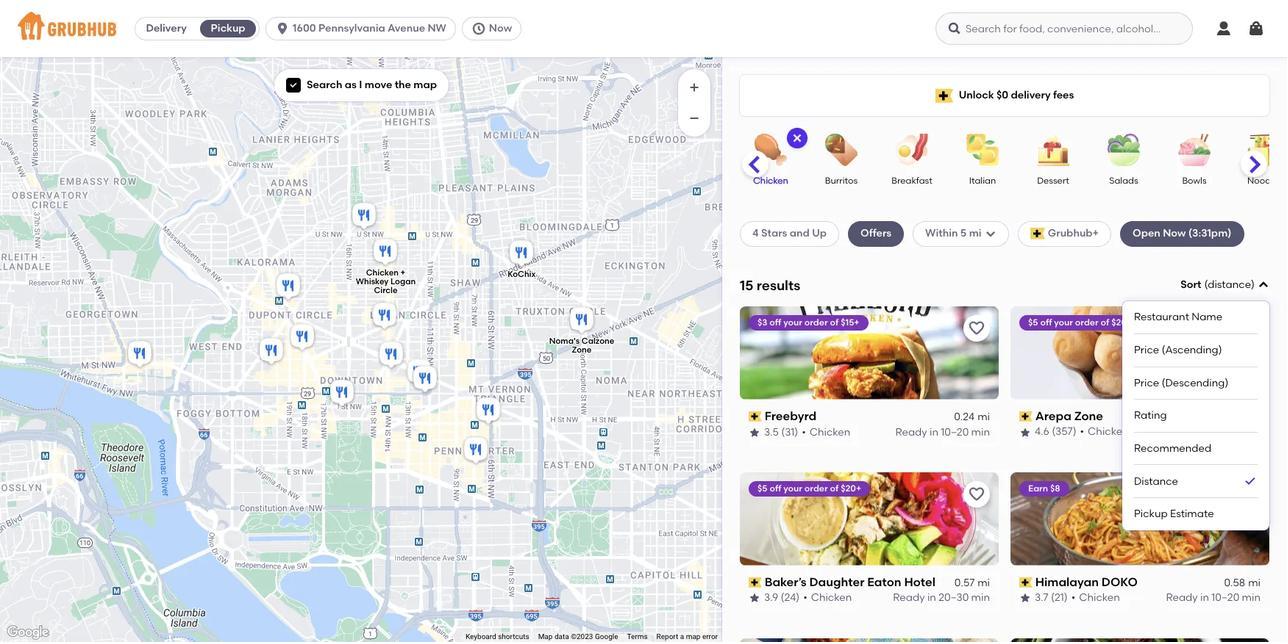 Task type: locate. For each thing, give the bounding box(es) containing it.
your for freebyrd
[[784, 318, 803, 328]]

grubhub plus flag logo image left grubhub+
[[1030, 228, 1045, 240]]

as
[[345, 79, 357, 91]]

fees
[[1053, 89, 1074, 101]]

grubhub plus flag logo image
[[935, 89, 953, 103], [1030, 228, 1045, 240]]

earn $8
[[1028, 484, 1060, 494]]

(31)
[[781, 426, 798, 439]]

mi for baker's daughter eaton hotel
[[978, 577, 990, 590]]

• chicken down daughter
[[803, 592, 852, 605]]

min down 0.57 mi
[[971, 592, 990, 605]]

$3 off your order of $15+
[[758, 318, 860, 328]]

1 vertical spatial subscription pass image
[[1020, 578, 1033, 588]]

10–20 down (descending)
[[1212, 426, 1240, 439]]

1 horizontal spatial $20+
[[1112, 318, 1132, 328]]

$15+
[[841, 318, 860, 328]]

of for baker's daughter eaton hotel
[[830, 484, 839, 494]]

star icon image left 3.9
[[749, 593, 761, 605]]

your for baker's daughter eaton hotel
[[784, 484, 803, 494]]

• for freebyrd
[[802, 426, 806, 439]]

noodles image
[[1240, 134, 1287, 166]]

subscription pass image left arepa
[[1020, 412, 1033, 422]]

results
[[757, 277, 801, 294]]

subscription pass image left freebyrd on the right
[[749, 412, 762, 422]]

estimate
[[1170, 509, 1214, 521]]

eaton
[[867, 576, 902, 590]]

calzone
[[582, 337, 614, 347]]

chicken down arepa zone link
[[1088, 426, 1129, 439]]

0 horizontal spatial subscription pass image
[[749, 412, 762, 422]]

chicken down chicken image
[[753, 176, 788, 186]]

save this restaurant image
[[968, 320, 986, 337], [968, 486, 986, 504], [1239, 486, 1256, 504]]

0 vertical spatial subscription pass image
[[749, 412, 762, 422]]

$20+
[[1112, 318, 1132, 328], [841, 484, 861, 494]]

mi right 5
[[969, 228, 982, 240]]

0 vertical spatial $20+
[[1112, 318, 1132, 328]]

a
[[680, 633, 684, 642]]

your
[[784, 318, 803, 328], [1054, 318, 1073, 328], [784, 484, 803, 494]]

mi right '0.57'
[[978, 577, 990, 590]]

map right the
[[414, 79, 437, 91]]

mi right 0.24
[[978, 411, 990, 424]]

$5
[[1028, 318, 1038, 328], [758, 484, 768, 494]]

• chicken for freebyrd
[[802, 426, 851, 439]]

burritos image
[[816, 134, 867, 166]]

ready for freebyrd
[[896, 426, 927, 439]]

chicken down daughter
[[811, 592, 852, 605]]

• right (24)
[[803, 592, 807, 605]]

himalayan doko image
[[410, 364, 440, 396]]

min up check icon
[[1242, 426, 1261, 439]]

chicken inside chicken + whiskey logan circle
[[366, 269, 399, 278]]

0 horizontal spatial subscription pass image
[[749, 578, 762, 588]]

0 vertical spatial map
[[414, 79, 437, 91]]

arepa zone
[[1036, 410, 1103, 424]]

1 vertical spatial zone
[[1074, 410, 1103, 424]]

1 horizontal spatial map
[[686, 633, 701, 642]]

10–20 down 0.24
[[941, 426, 969, 439]]

nando's peri-peri chicken image
[[288, 322, 317, 355]]

freebyrd
[[765, 410, 817, 424]]

grubhub+
[[1048, 228, 1099, 240]]

arepa zone link
[[1020, 409, 1261, 425]]

0 vertical spatial $5 off your order of $20+
[[1028, 318, 1132, 328]]

• chicken down 'himalayan doko' on the right
[[1072, 592, 1120, 605]]

ready in 10–20 min down 0.58
[[1166, 592, 1261, 605]]

pickup right delivery button
[[211, 22, 245, 35]]

svg image for 1600 pennsylvania avenue nw
[[275, 21, 290, 36]]

min
[[971, 426, 990, 439], [1242, 426, 1261, 439], [971, 592, 990, 605], [1242, 592, 1261, 605]]

pickup estimate
[[1134, 509, 1214, 521]]

breakfast image
[[886, 134, 938, 166]]

+
[[401, 269, 405, 278]]

zone up "(357)"
[[1074, 410, 1103, 424]]

pickup down "distance"
[[1134, 509, 1168, 521]]

• right (31)
[[802, 426, 806, 439]]

• for himalayan doko
[[1072, 592, 1076, 605]]

doko
[[1102, 576, 1138, 590]]

1600 pennsylvania avenue nw
[[293, 22, 446, 35]]

spice 6 modern indian image
[[474, 396, 503, 428]]

1 horizontal spatial subscription pass image
[[1020, 578, 1033, 588]]

• chicken for himalayan doko
[[1072, 592, 1120, 605]]

©2023
[[571, 633, 593, 642]]

• chicken right (31)
[[802, 426, 851, 439]]

circle
[[374, 286, 398, 296]]

mi for himalayan doko
[[1248, 577, 1261, 590]]

$8
[[1050, 484, 1060, 494]]

0 vertical spatial subscription pass image
[[1020, 412, 1033, 422]]

order for freebyrd
[[805, 318, 828, 328]]

delivery button
[[135, 17, 197, 40]]

star icon image
[[749, 427, 761, 439], [1020, 427, 1031, 439], [749, 593, 761, 605], [1020, 593, 1031, 605]]

distance option
[[1134, 466, 1258, 499]]

1 vertical spatial now
[[1163, 228, 1186, 240]]

himalayan doko logo image
[[1011, 473, 1270, 566]]

svg image
[[1215, 20, 1233, 38], [947, 21, 962, 36], [792, 132, 803, 144], [985, 228, 996, 240]]

1 horizontal spatial zone
[[1074, 410, 1103, 424]]

0 horizontal spatial $5
[[758, 484, 768, 494]]

price
[[1134, 344, 1159, 357], [1134, 377, 1159, 390]]

now right "nw"
[[489, 22, 512, 35]]

(24)
[[781, 592, 800, 605]]

0.58 mi
[[1224, 577, 1261, 590]]

10–20 for freebyrd
[[941, 426, 969, 439]]

0 horizontal spatial zone
[[572, 346, 592, 356]]

0 vertical spatial grubhub plus flag logo image
[[935, 89, 953, 103]]

noma's calzone zone image
[[567, 305, 597, 338]]

subscription pass image
[[1020, 412, 1033, 422], [749, 578, 762, 588]]

italian image
[[957, 134, 1009, 166]]

(ascending)
[[1162, 344, 1222, 357]]

0.24
[[954, 411, 975, 424]]

1 horizontal spatial $5
[[1028, 318, 1038, 328]]

subscription pass image inside arepa zone link
[[1020, 412, 1033, 422]]

delivery
[[1011, 89, 1051, 101]]

10–20 down 0.58
[[1212, 592, 1240, 605]]

price up "rating"
[[1134, 377, 1159, 390]]

pickup for pickup estimate
[[1134, 509, 1168, 521]]

0 horizontal spatial $20+
[[841, 484, 861, 494]]

min for freebyrd
[[971, 426, 990, 439]]

star icon image left 3.7
[[1020, 593, 1031, 605]]

$20+ for ready in 10–20 min
[[1112, 318, 1132, 328]]

20–30
[[939, 592, 969, 605]]

arepa zone logo image
[[1011, 307, 1270, 400]]

chicken right (31)
[[810, 426, 851, 439]]

$5 for 4.6
[[1028, 318, 1038, 328]]

price down restaurant
[[1134, 344, 1159, 357]]

• chicken down arepa zone
[[1080, 426, 1129, 439]]

terms link
[[627, 633, 648, 642]]

plus icon image
[[687, 80, 702, 95]]

pickup
[[211, 22, 245, 35], [1134, 509, 1168, 521]]

0 vertical spatial zone
[[572, 346, 592, 356]]

15
[[740, 277, 754, 294]]

1 vertical spatial subscription pass image
[[749, 578, 762, 588]]

subscription pass image left the himalayan
[[1020, 578, 1033, 588]]

0 vertical spatial now
[[489, 22, 512, 35]]

pickup inside button
[[211, 22, 245, 35]]

None field
[[1123, 278, 1270, 531]]

2 price from the top
[[1134, 377, 1159, 390]]

google
[[595, 633, 618, 642]]

save this restaurant button for freebyrd
[[964, 315, 990, 342]]

noma's calzone zone
[[549, 337, 614, 356]]

•
[[802, 426, 806, 439], [1080, 426, 1084, 439], [803, 592, 807, 605], [1072, 592, 1076, 605]]

map right a
[[686, 633, 701, 642]]

min down 0.58 mi
[[1242, 592, 1261, 605]]

svg image inside 1600 pennsylvania avenue nw button
[[275, 21, 290, 36]]

pickup for pickup
[[211, 22, 245, 35]]

0 horizontal spatial map
[[414, 79, 437, 91]]

sort ( distance )
[[1181, 279, 1255, 291]]

chicken
[[753, 176, 788, 186], [366, 269, 399, 278], [810, 426, 851, 439], [1088, 426, 1129, 439], [811, 592, 852, 605], [1079, 592, 1120, 605]]

price for price (descending)
[[1134, 377, 1159, 390]]

main navigation navigation
[[0, 0, 1287, 57]]

1 vertical spatial $20+
[[841, 484, 861, 494]]

0 vertical spatial price
[[1134, 344, 1159, 357]]

now button
[[462, 17, 528, 40]]

ready in 10–20 min down 0.24
[[896, 426, 990, 439]]

chicken + whiskey logan circle
[[356, 269, 416, 296]]

map
[[414, 79, 437, 91], [686, 633, 701, 642]]

1 vertical spatial $5 off your order of $20+
[[758, 484, 861, 494]]

min down 0.24 mi
[[971, 426, 990, 439]]

p.f. chang's  logo image
[[1011, 639, 1270, 643]]

4.6 (357)
[[1035, 426, 1077, 439]]

$5 for 3.9
[[758, 484, 768, 494]]

ready in 10–20 min for freebyrd
[[896, 426, 990, 439]]

star icon image left 3.5
[[749, 427, 761, 439]]

1 vertical spatial grubhub plus flag logo image
[[1030, 228, 1045, 240]]

freebyrd image
[[327, 378, 357, 410]]

arepa
[[1036, 410, 1072, 424]]

0 vertical spatial $5
[[1028, 318, 1038, 328]]

1 horizontal spatial grubhub plus flag logo image
[[1030, 228, 1045, 240]]

delivery
[[146, 22, 187, 35]]

rating
[[1134, 410, 1167, 422]]

subscription pass image
[[749, 412, 762, 422], [1020, 578, 1033, 588]]

save this restaurant button for himalayan doko
[[1234, 482, 1261, 508]]

(357)
[[1052, 426, 1077, 439]]

chicken up circle
[[366, 269, 399, 278]]

ready in 10–20 min
[[896, 426, 990, 439], [1166, 426, 1261, 439], [1166, 592, 1261, 605]]

svg image
[[1248, 20, 1265, 38], [275, 21, 290, 36], [471, 21, 486, 36], [289, 81, 298, 90], [1258, 280, 1270, 291]]

• right (21)
[[1072, 592, 1076, 605]]

subscription pass image for freebyrd
[[749, 412, 762, 422]]

price (ascending)
[[1134, 344, 1222, 357]]

1 vertical spatial pickup
[[1134, 509, 1168, 521]]

zone inside noma's calzone zone
[[572, 346, 592, 356]]

1 vertical spatial $5
[[758, 484, 768, 494]]

chicken down 'himalayan doko' on the right
[[1079, 592, 1120, 605]]

0 vertical spatial pickup
[[211, 22, 245, 35]]

report
[[657, 633, 678, 642]]

star icon image left 4.6
[[1020, 427, 1031, 439]]

burritos
[[825, 176, 858, 186]]

grubhub plus flag logo image left unlock at the top of the page
[[935, 89, 953, 103]]

0 horizontal spatial grubhub plus flag logo image
[[935, 89, 953, 103]]

salads
[[1110, 176, 1138, 186]]

1 price from the top
[[1134, 344, 1159, 357]]

zone
[[572, 346, 592, 356], [1074, 410, 1103, 424]]

0 horizontal spatial pickup
[[211, 22, 245, 35]]

dessert image
[[1028, 134, 1079, 166]]

mi right 0.58
[[1248, 577, 1261, 590]]

recommended
[[1134, 443, 1212, 455]]

(
[[1205, 279, 1208, 291]]

svg image inside now button
[[471, 21, 486, 36]]

in
[[930, 426, 939, 439], [1201, 426, 1209, 439], [928, 592, 936, 605], [1201, 592, 1209, 605]]

0 horizontal spatial now
[[489, 22, 512, 35]]

keyboard shortcuts button
[[466, 633, 529, 643]]

list box
[[1134, 302, 1258, 531]]

seoulspice image
[[461, 435, 491, 468]]

1 horizontal spatial subscription pass image
[[1020, 412, 1033, 422]]

10–20
[[941, 426, 969, 439], [1212, 426, 1240, 439], [1212, 592, 1240, 605]]

baker's daughter eaton hotel logo image
[[740, 473, 999, 566]]

1 horizontal spatial $5 off your order of $20+
[[1028, 318, 1132, 328]]

1 vertical spatial price
[[1134, 377, 1159, 390]]

now right open
[[1163, 228, 1186, 240]]

sort
[[1181, 279, 1202, 291]]

p.f. chang's image
[[257, 336, 286, 369]]

move
[[365, 79, 392, 91]]

unlock
[[959, 89, 994, 101]]

bowls image
[[1169, 134, 1220, 166]]

keyboard shortcuts
[[466, 633, 529, 642]]

shortcuts
[[498, 633, 529, 642]]

hotel
[[904, 576, 936, 590]]

3.7
[[1035, 592, 1049, 605]]

zone down 'noma's calzone zone' icon
[[572, 346, 592, 356]]

0 horizontal spatial $5 off your order of $20+
[[758, 484, 861, 494]]

subscription pass image left baker's at the bottom of page
[[749, 578, 762, 588]]

save this restaurant image
[[1239, 320, 1256, 337]]

off for baker's daughter eaton hotel
[[770, 484, 782, 494]]

1 horizontal spatial pickup
[[1134, 509, 1168, 521]]

ready for himalayan doko
[[1166, 592, 1198, 605]]



Task type: describe. For each thing, give the bounding box(es) containing it.
baker's daughter eaton hotel
[[765, 576, 936, 590]]

in for freebyrd
[[930, 426, 939, 439]]

4.6
[[1035, 426, 1050, 439]]

15 results
[[740, 277, 801, 294]]

open now (3:31pm)
[[1133, 228, 1232, 240]]

• for baker's daughter eaton hotel
[[803, 592, 807, 605]]

noodles
[[1248, 176, 1283, 186]]

and
[[790, 228, 810, 240]]

salads image
[[1098, 134, 1150, 166]]

ready in 20–30 min
[[893, 592, 990, 605]]

unlock $0 delivery fees
[[959, 89, 1074, 101]]

3.5 (31)
[[764, 426, 798, 439]]

kochix image
[[507, 238, 536, 271]]

name
[[1192, 311, 1223, 324]]

restaurant name
[[1134, 311, 1223, 324]]

kochix
[[508, 270, 536, 279]]

$0
[[997, 89, 1009, 101]]

search as i move the map
[[307, 79, 437, 91]]

open
[[1133, 228, 1161, 240]]

(3:31pm)
[[1189, 228, 1232, 240]]

)
[[1251, 279, 1255, 291]]

chicken for 3.5 (31)
[[810, 426, 851, 439]]

subscription pass image for arepa zone
[[1020, 412, 1033, 422]]

in for baker's daughter eaton hotel
[[928, 592, 936, 605]]

call me chicken image
[[274, 271, 303, 304]]

chicken + whiskey logan circle image
[[371, 237, 400, 269]]

baker's daughter eaton hotel image
[[405, 358, 434, 390]]

3.9
[[764, 592, 778, 605]]

baker's
[[765, 576, 807, 590]]

chicken image
[[745, 134, 797, 166]]

min for himalayan doko
[[1242, 592, 1261, 605]]

report a map error
[[657, 633, 718, 642]]

grubhub plus flag logo image for grubhub+
[[1030, 228, 1045, 240]]

svg image for now
[[471, 21, 486, 36]]

in for himalayan doko
[[1201, 592, 1209, 605]]

dessert
[[1037, 176, 1069, 186]]

3.7 (21)
[[1035, 592, 1068, 605]]

save this restaurant button for baker's daughter eaton hotel
[[964, 482, 990, 508]]

5
[[961, 228, 967, 240]]

breakfast
[[892, 176, 933, 186]]

$20+ for ready in 20–30 min
[[841, 484, 861, 494]]

save this restaurant image for freebyrd
[[968, 320, 986, 337]]

$5 off your order of $20+ for (24)
[[758, 484, 861, 494]]

price for price (ascending)
[[1134, 344, 1159, 357]]

price (descending)
[[1134, 377, 1229, 390]]

check icon image
[[1243, 475, 1258, 489]]

min for baker's daughter eaton hotel
[[971, 592, 990, 605]]

keyboard
[[466, 633, 496, 642]]

data
[[555, 633, 569, 642]]

italian
[[969, 176, 996, 186]]

map region
[[0, 0, 729, 643]]

himalayan
[[1036, 576, 1099, 590]]

map data ©2023 google
[[538, 633, 618, 642]]

bowls
[[1182, 176, 1207, 186]]

1 horizontal spatial now
[[1163, 228, 1186, 240]]

restaurant
[[1134, 311, 1189, 324]]

1600 pennsylvania avenue nw button
[[266, 17, 462, 40]]

map
[[538, 633, 553, 642]]

daughter
[[810, 576, 865, 590]]

himalayan doko
[[1036, 576, 1138, 590]]

none field containing sort
[[1123, 278, 1270, 531]]

• chicken for baker's daughter eaton hotel
[[803, 592, 852, 605]]

order for baker's daughter eaton hotel
[[805, 484, 828, 494]]

mi for freebyrd
[[978, 411, 990, 424]]

• right "(357)"
[[1080, 426, 1084, 439]]

$5 off your order of $20+ for (357)
[[1028, 318, 1132, 328]]

subscription pass image for himalayan doko
[[1020, 578, 1033, 588]]

grubhub plus flag logo image for unlock $0 delivery fees
[[935, 89, 953, 103]]

six street eats image
[[125, 339, 154, 371]]

$3
[[758, 318, 768, 328]]

noma's
[[549, 337, 580, 347]]

nando's peri-peri chicken logo image
[[740, 639, 999, 643]]

arepa zone image
[[377, 340, 406, 372]]

svg image for search as i move the map
[[289, 81, 298, 90]]

chicken for 3.9 (24)
[[811, 592, 852, 605]]

ready in 10–20 min up recommended
[[1166, 426, 1261, 439]]

now inside button
[[489, 22, 512, 35]]

distance
[[1208, 279, 1251, 291]]

0.58
[[1224, 577, 1246, 590]]

ready for baker's daughter eaton hotel
[[893, 592, 925, 605]]

earn
[[1028, 484, 1048, 494]]

1 vertical spatial map
[[686, 633, 701, 642]]

the
[[395, 79, 411, 91]]

google image
[[4, 624, 52, 643]]

3.5
[[764, 426, 779, 439]]

minus icon image
[[687, 111, 702, 126]]

within 5 mi
[[925, 228, 982, 240]]

of for freebyrd
[[830, 318, 839, 328]]

subscription pass image for baker's daughter eaton hotel
[[749, 578, 762, 588]]

up
[[812, 228, 827, 240]]

Search for food, convenience, alcohol... search field
[[936, 13, 1193, 45]]

star icon image for freebyrd
[[749, 427, 761, 439]]

1600
[[293, 22, 316, 35]]

0.57 mi
[[955, 577, 990, 590]]

error
[[702, 633, 718, 642]]

logan
[[391, 278, 416, 287]]

report a map error link
[[657, 633, 718, 642]]

10–20 for himalayan doko
[[1212, 592, 1240, 605]]

popeyes image
[[370, 301, 399, 333]]

chicken for 3.7 (21)
[[1079, 592, 1120, 605]]

whiskey
[[356, 278, 389, 287]]

terms
[[627, 633, 648, 642]]

i
[[359, 79, 362, 91]]

pennsylvania
[[318, 22, 385, 35]]

list box containing restaurant name
[[1134, 302, 1258, 531]]

within
[[925, 228, 958, 240]]

freebyrd  logo image
[[740, 307, 999, 400]]

nw
[[428, 22, 446, 35]]

4
[[753, 228, 759, 240]]

save this restaurant image for baker's daughter eaton hotel
[[968, 486, 986, 504]]

4 stars and up
[[753, 228, 827, 240]]

chicken for 4.6 (357)
[[1088, 426, 1129, 439]]

avenue
[[388, 22, 425, 35]]

star icon image for himalayan doko
[[1020, 593, 1031, 605]]

(descending)
[[1162, 377, 1229, 390]]

stars
[[761, 228, 787, 240]]

save this restaurant image for himalayan doko
[[1239, 486, 1256, 504]]

star icon image for baker's daughter eaton hotel
[[749, 593, 761, 605]]

ready in 10–20 min for himalayan doko
[[1166, 592, 1261, 605]]

off for freebyrd
[[770, 318, 782, 328]]

pizza corner image
[[349, 201, 379, 233]]

pickup button
[[197, 17, 259, 40]]



Task type: vqa. For each thing, say whether or not it's contained in the screenshot.
subscription pass image corresponding to Himalayan DOKO
yes



